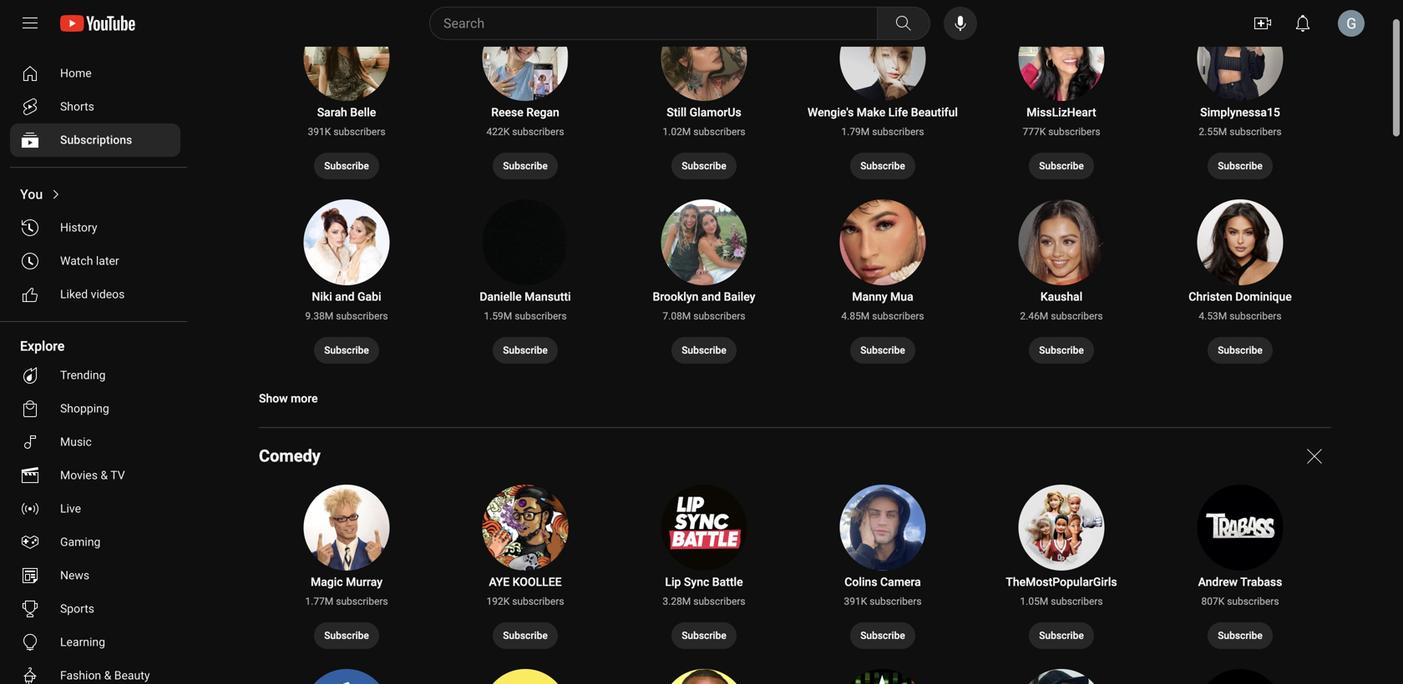 Task type: locate. For each thing, give the bounding box(es) containing it.
subscribe for themostpopulargirls
[[1039, 631, 1084, 642]]

subscribe button down 4.53m
[[1208, 337, 1273, 364]]

subscribe down 'colins camera 391k subscribers'
[[860, 631, 905, 642]]

subscribers inside christen dominique 4.53m subscribers
[[1230, 311, 1282, 322]]

subscribe text field down 1.02m
[[682, 160, 726, 172]]

history link
[[10, 211, 180, 245], [10, 211, 180, 245]]

live link
[[10, 493, 180, 526], [10, 493, 180, 526]]

1 and from the left
[[335, 290, 355, 304]]

subscribe button for colins
[[850, 623, 915, 650]]

shorts link
[[10, 90, 180, 124], [10, 90, 180, 124]]

and inside niki and gabi 9.38m subscribers
[[335, 290, 355, 304]]

subscribers inside reese regan 422k subscribers
[[512, 126, 564, 138]]

subscribe text field for lip
[[682, 631, 726, 642]]

subscribers inside themostpopulargirls 1.05m subscribers
[[1051, 596, 1103, 608]]

subscribe text field down "1.77m"
[[324, 631, 369, 642]]

trending
[[60, 369, 106, 383]]

subscribe button down "422k"
[[493, 153, 558, 180]]

subscribe text field down 4.53m
[[1218, 345, 1263, 357]]

subscribers down battle
[[693, 596, 745, 608]]

subscribe text field down '1.05m'
[[1039, 631, 1084, 642]]

subscribe text field down 3.28m
[[682, 631, 726, 642]]

subscribers inside simplynessa15 2.55m subscribers
[[1230, 126, 1282, 138]]

make
[[857, 106, 886, 119]]

regan
[[526, 106, 559, 119]]

subscribers down the life
[[872, 126, 924, 138]]

subscribers
[[333, 126, 385, 138], [512, 126, 564, 138], [693, 126, 745, 138], [872, 126, 924, 138], [1048, 126, 1100, 138], [1230, 126, 1282, 138], [336, 311, 388, 322], [515, 311, 567, 322], [693, 311, 745, 322], [872, 311, 924, 322], [1051, 311, 1103, 322], [1230, 311, 1282, 322], [336, 596, 388, 608], [512, 596, 564, 608], [693, 596, 745, 608], [870, 596, 922, 608], [1051, 596, 1103, 608], [1227, 596, 1279, 608]]

subscribe button down '2.46m'
[[1029, 337, 1094, 364]]

& left tv
[[101, 469, 108, 483]]

subscribe for sarah
[[324, 160, 369, 172]]

subscribers down 'camera'
[[870, 596, 922, 608]]

reese regan 422k subscribers
[[487, 106, 564, 138]]

subscribe text field for simplynessa15
[[1218, 160, 1263, 172]]

watch later link
[[10, 245, 180, 278], [10, 245, 180, 278]]

0 vertical spatial 391k
[[308, 126, 331, 138]]

1 vertical spatial 391k
[[844, 596, 867, 608]]

comedy
[[259, 447, 321, 466]]

glamorus
[[690, 106, 741, 119]]

colins camera 391k subscribers
[[844, 576, 922, 608]]

2 and from the left
[[702, 290, 721, 304]]

subscribe for christen
[[1218, 345, 1263, 357]]

andrew trabass 807k subscribers
[[1198, 576, 1282, 608]]

subscribe text field down 7.08m
[[682, 345, 726, 357]]

news
[[60, 569, 89, 583]]

subscribers down simplynessa15
[[1230, 126, 1282, 138]]

liked videos link
[[10, 278, 180, 312], [10, 278, 180, 312]]

subscribers inside 'colins camera 391k subscribers'
[[870, 596, 922, 608]]

391k inside 'colins camera 391k subscribers'
[[844, 596, 867, 608]]

subscribe text field down 4.85m
[[860, 345, 905, 357]]

sports link
[[10, 593, 180, 626], [10, 593, 180, 626]]

subscribers inside still glamorus 1.02m subscribers
[[693, 126, 745, 138]]

subscribe for lip
[[682, 631, 726, 642]]

subscribe button down 9.38m
[[314, 337, 379, 364]]

subscribe button down 777k
[[1029, 153, 1094, 180]]

beauty
[[114, 669, 150, 683]]

manny
[[852, 290, 887, 304]]

subscribe button for themostpopulargirls
[[1029, 623, 1094, 650]]

subscribe down 1.59m
[[503, 345, 548, 357]]

subscribe text field down '1.79m'
[[860, 160, 905, 172]]

subscribers down mua on the top of page
[[872, 311, 924, 322]]

subscribe button for christen
[[1208, 337, 1273, 364]]

subscribe text field down 1.59m
[[503, 345, 548, 357]]

subscribers down belle
[[333, 126, 385, 138]]

subscribe button for lip
[[672, 623, 737, 650]]

subscribers down trabass
[[1227, 596, 1279, 608]]

subscribers down 'misslizheart'
[[1048, 126, 1100, 138]]

subscribers down regan in the left top of the page
[[512, 126, 564, 138]]

subscribe text field down 9.38m
[[324, 345, 369, 357]]

you
[[20, 187, 43, 203]]

subscribers down mansutti
[[515, 311, 567, 322]]

subscribe down 3.28m
[[682, 631, 726, 642]]

subscribe button down 4.85m
[[850, 337, 915, 364]]

subscribe button down sarah belle 391k subscribers
[[314, 153, 379, 180]]

1 horizontal spatial and
[[702, 290, 721, 304]]

subscribe down 777k
[[1039, 160, 1084, 172]]

subscribers down bailey
[[693, 311, 745, 322]]

subscribe down '1.79m'
[[860, 160, 905, 172]]

subscribe button down 2.55m
[[1208, 153, 1273, 180]]

learning link
[[10, 626, 180, 660], [10, 626, 180, 660]]

1 horizontal spatial 391k
[[844, 596, 867, 608]]

subscribers down "themostpopulargirls"
[[1051, 596, 1103, 608]]

you link
[[10, 178, 180, 211], [10, 178, 180, 211]]

brooklyn and bailey 7.08m subscribers
[[653, 290, 755, 322]]

subscribe down 2.55m
[[1218, 160, 1263, 172]]

subscribe down sarah belle 391k subscribers
[[324, 160, 369, 172]]

subscribe text field down '2.46m'
[[1039, 345, 1084, 357]]

subscribe button for brooklyn
[[672, 337, 737, 364]]

subscribe button for aye
[[493, 623, 558, 650]]

dominique
[[1236, 290, 1292, 304]]

subscribers inside misslizheart 777k subscribers
[[1048, 126, 1100, 138]]

2.46m
[[1020, 311, 1048, 322]]

Subscribe text field
[[324, 160, 369, 172], [860, 345, 905, 357], [1039, 345, 1084, 357], [1218, 345, 1263, 357], [324, 631, 369, 642], [1039, 631, 1084, 642], [1218, 631, 1263, 642]]

subscribe text field down 192k
[[503, 631, 548, 642]]

subscribe for brooklyn
[[682, 345, 726, 357]]

subscribers down murray
[[336, 596, 388, 608]]

sync
[[684, 576, 709, 590]]

mansutti
[[525, 290, 571, 304]]

subscribe text field down 2.55m
[[1218, 160, 1263, 172]]

& left beauty
[[104, 669, 111, 683]]

subscribe for aye
[[503, 631, 548, 642]]

subscribe text field down 'colins camera 391k subscribers'
[[860, 631, 905, 642]]

0 horizontal spatial 391k
[[308, 126, 331, 138]]

subscribe button down 192k
[[493, 623, 558, 650]]

subscribers inside sarah belle 391k subscribers
[[333, 126, 385, 138]]

subscribe text field down sarah belle 391k subscribers
[[324, 160, 369, 172]]

subscribe button down '1.05m'
[[1029, 623, 1094, 650]]

subscribe down 4.85m
[[860, 345, 905, 357]]

subscribe down '2.46m'
[[1039, 345, 1084, 357]]

subscribe text field down 807k
[[1218, 631, 1263, 642]]

avatar image image
[[1338, 10, 1365, 37]]

and
[[335, 290, 355, 304], [702, 290, 721, 304]]

subscribe down 9.38m
[[324, 345, 369, 357]]

0 horizontal spatial and
[[335, 290, 355, 304]]

subscribe button for danielle
[[493, 337, 558, 364]]

and inside brooklyn and bailey 7.08m subscribers
[[702, 290, 721, 304]]

subscribe text field down 777k
[[1039, 160, 1084, 172]]

1 vertical spatial &
[[104, 669, 111, 683]]

subscribers down "dominique"
[[1230, 311, 1282, 322]]

liked videos
[[60, 288, 125, 302]]

422k
[[487, 126, 510, 138]]

and left bailey
[[702, 290, 721, 304]]

subscribers inside lip sync battle 3.28m subscribers
[[693, 596, 745, 608]]

and right "niki"
[[335, 290, 355, 304]]

subscribe text field for 2.46m
[[1039, 345, 1084, 357]]

simplynessa15 2.55m subscribers
[[1199, 106, 1282, 138]]

subscribe down 192k
[[503, 631, 548, 642]]

subscribers down gabi
[[336, 311, 388, 322]]

home
[[60, 66, 92, 80]]

subscribe text field down "422k"
[[503, 160, 548, 172]]

subscribe button for niki
[[314, 337, 379, 364]]

subscribe down "1.77m"
[[324, 631, 369, 642]]

None search field
[[399, 7, 934, 40]]

gaming link
[[10, 526, 180, 560], [10, 526, 180, 560]]

shopping link
[[10, 393, 180, 426], [10, 393, 180, 426]]

subscribe button down 807k
[[1208, 623, 1273, 650]]

Subscribe text field
[[503, 160, 548, 172], [682, 160, 726, 172], [860, 160, 905, 172], [1039, 160, 1084, 172], [1218, 160, 1263, 172], [324, 345, 369, 357], [503, 345, 548, 357], [682, 345, 726, 357], [503, 631, 548, 642], [682, 631, 726, 642], [860, 631, 905, 642]]

subscribe for manny
[[860, 345, 905, 357]]

subscribers down glamorus
[[693, 126, 745, 138]]

391k down sarah
[[308, 126, 331, 138]]

subscribe button for wengie's
[[850, 153, 915, 180]]

subscribe button
[[314, 153, 379, 180], [493, 153, 558, 180], [672, 153, 737, 180], [850, 153, 915, 180], [1029, 153, 1094, 180], [1208, 153, 1273, 180], [314, 337, 379, 364], [493, 337, 558, 364], [672, 337, 737, 364], [850, 337, 915, 364], [1029, 337, 1094, 364], [1208, 337, 1273, 364], [314, 623, 379, 650], [493, 623, 558, 650], [672, 623, 737, 650], [850, 623, 915, 650], [1029, 623, 1094, 650], [1208, 623, 1273, 650]]

subscribe button down 1.02m
[[672, 153, 737, 180]]

news link
[[10, 560, 180, 593], [10, 560, 180, 593]]

watch later
[[60, 254, 119, 268]]

subscriptions link
[[10, 124, 180, 157], [10, 124, 180, 157]]

belle
[[350, 106, 376, 119]]

subscribe button down '1.79m'
[[850, 153, 915, 180]]

subscribe down 7.08m
[[682, 345, 726, 357]]

aye
[[489, 576, 510, 590]]

history
[[60, 221, 97, 235]]

gaming
[[60, 536, 101, 550]]

subscribe button down 7.08m
[[672, 337, 737, 364]]

subscribe down 1.02m
[[682, 160, 726, 172]]

1.02m
[[663, 126, 691, 138]]

misslizheart
[[1027, 106, 1096, 119]]

2.55m
[[1199, 126, 1227, 138]]

subscribe button down 1.59m
[[493, 337, 558, 364]]

Search text field
[[444, 13, 874, 34]]

0 vertical spatial &
[[101, 469, 108, 483]]

subscribe button down 3.28m
[[672, 623, 737, 650]]

subscribe button down 'colins camera 391k subscribers'
[[850, 623, 915, 650]]

sarah
[[317, 106, 347, 119]]

subscribe down "422k"
[[503, 160, 548, 172]]

kaushal
[[1041, 290, 1083, 304]]

subscribe button for magic
[[314, 623, 379, 650]]

fashion & beauty
[[60, 669, 150, 683]]

subscribe text field for trabass
[[1218, 631, 1263, 642]]

gabi
[[358, 290, 381, 304]]

subscribers down kaushal
[[1051, 311, 1103, 322]]

more
[[291, 392, 318, 406]]

subscribers down koollee
[[512, 596, 564, 608]]

391k down colins
[[844, 596, 867, 608]]

shopping
[[60, 402, 109, 416]]

music link
[[10, 426, 180, 459], [10, 426, 180, 459]]

subscribe button down "1.77m"
[[314, 623, 379, 650]]

danielle
[[480, 290, 522, 304]]

subscriptions
[[60, 133, 132, 147]]

movies & tv link
[[10, 459, 180, 493], [10, 459, 180, 493]]

misslizheart 777k subscribers
[[1023, 106, 1100, 138]]

&
[[101, 469, 108, 483], [104, 669, 111, 683]]

391k inside sarah belle 391k subscribers
[[308, 126, 331, 138]]

subscribe down 4.53m
[[1218, 345, 1263, 357]]

subscribe text field for reese
[[503, 160, 548, 172]]

movies & tv
[[60, 469, 125, 483]]

subscribe down '1.05m'
[[1039, 631, 1084, 642]]

fashion & beauty link
[[10, 660, 180, 685], [10, 660, 180, 685]]

subscribe down 807k
[[1218, 631, 1263, 642]]



Task type: describe. For each thing, give the bounding box(es) containing it.
391k for colins
[[844, 596, 867, 608]]

subscribe for danielle
[[503, 345, 548, 357]]

subscribers inside wengie's make life beautiful 1.79m subscribers
[[872, 126, 924, 138]]

simplynessa15
[[1200, 106, 1280, 119]]

still
[[667, 106, 687, 119]]

subscribe for simplynessa15
[[1218, 160, 1263, 172]]

battle
[[712, 576, 743, 590]]

1.59m
[[484, 311, 512, 322]]

subscribers inside danielle mansutti 1.59m subscribers
[[515, 311, 567, 322]]

learning
[[60, 636, 105, 650]]

subscribe button for misslizheart
[[1029, 153, 1094, 180]]

show more button
[[246, 384, 331, 414]]

wengie's make life beautiful 1.79m subscribers
[[808, 106, 958, 138]]

music
[[60, 436, 92, 449]]

subscribe text field for mua
[[860, 345, 905, 357]]

subscribe button for manny
[[850, 337, 915, 364]]

still glamorus 1.02m subscribers
[[663, 106, 745, 138]]

colins
[[845, 576, 877, 590]]

subscribers inside brooklyn and bailey 7.08m subscribers
[[693, 311, 745, 322]]

9.38m
[[305, 311, 333, 322]]

videos
[[91, 288, 125, 302]]

lip
[[665, 576, 681, 590]]

1.77m
[[305, 596, 333, 608]]

watch
[[60, 254, 93, 268]]

movies
[[60, 469, 98, 483]]

beautiful
[[911, 106, 958, 119]]

subscribers inside 'magic murray 1.77m subscribers'
[[336, 596, 388, 608]]

subscribe button for kaushal
[[1029, 337, 1094, 364]]

mua
[[890, 290, 913, 304]]

niki and gabi 9.38m subscribers
[[305, 290, 388, 322]]

subscribe for kaushal
[[1039, 345, 1084, 357]]

life
[[888, 106, 908, 119]]

kaushal 2.46m subscribers
[[1020, 290, 1103, 322]]

magic murray 1.77m subscribers
[[305, 576, 388, 608]]

3.28m
[[663, 596, 691, 608]]

christen dominique 4.53m subscribers
[[1189, 290, 1292, 322]]

subscribe text field for brooklyn
[[682, 345, 726, 357]]

danielle mansutti 1.59m subscribers
[[480, 290, 571, 322]]

subscribers inside niki and gabi 9.38m subscribers
[[336, 311, 388, 322]]

4.53m
[[1199, 311, 1227, 322]]

4.85m
[[841, 311, 870, 322]]

camera
[[880, 576, 921, 590]]

trabass
[[1240, 576, 1282, 590]]

subscribe button for simplynessa15
[[1208, 153, 1273, 180]]

brooklyn
[[653, 290, 699, 304]]

christen
[[1189, 290, 1233, 304]]

bailey
[[724, 290, 755, 304]]

wengie's
[[808, 106, 854, 119]]

& for tv
[[101, 469, 108, 483]]

391k for sarah
[[308, 126, 331, 138]]

1.05m
[[1020, 596, 1048, 608]]

& for beauty
[[104, 669, 111, 683]]

subscribe button for andrew
[[1208, 623, 1273, 650]]

subscribe for misslizheart
[[1039, 160, 1084, 172]]

aye koollee 192k subscribers
[[487, 576, 564, 608]]

subscribe text field for dominique
[[1218, 345, 1263, 357]]

and for niki
[[335, 290, 355, 304]]

koollee
[[513, 576, 562, 590]]

shorts
[[60, 100, 94, 114]]

subscribe text field for danielle
[[503, 345, 548, 357]]

subscribe text field for belle
[[324, 160, 369, 172]]

and for brooklyn
[[702, 290, 721, 304]]

niki
[[312, 290, 332, 304]]

subscribe text field for still
[[682, 160, 726, 172]]

subscribe for niki
[[324, 345, 369, 357]]

sports
[[60, 603, 94, 616]]

subscribe button for reese
[[493, 153, 558, 180]]

subscribe for wengie's
[[860, 160, 905, 172]]

subscribe for reese
[[503, 160, 548, 172]]

subscribe button for sarah
[[314, 153, 379, 180]]

manny mua 4.85m subscribers
[[841, 290, 924, 322]]

Show more text field
[[259, 392, 318, 406]]

murray
[[346, 576, 383, 590]]

tv
[[110, 469, 125, 483]]

subscribe for andrew
[[1218, 631, 1263, 642]]

subscribe text field for wengie's
[[860, 160, 905, 172]]

subscribe text field for misslizheart
[[1039, 160, 1084, 172]]

7.08m
[[663, 311, 691, 322]]

magic
[[311, 576, 343, 590]]

subscribe text field for murray
[[324, 631, 369, 642]]

subscribe for still
[[682, 160, 726, 172]]

777k
[[1023, 126, 1046, 138]]

192k
[[487, 596, 510, 608]]

themostpopulargirls 1.05m subscribers
[[1006, 576, 1117, 608]]

lip sync battle 3.28m subscribers
[[663, 576, 745, 608]]

subscribers inside andrew trabass 807k subscribers
[[1227, 596, 1279, 608]]

subscribe for magic
[[324, 631, 369, 642]]

subscribe text field for aye
[[503, 631, 548, 642]]

show
[[259, 392, 288, 406]]

subscribe button for still
[[672, 153, 737, 180]]

subscribe text field for 1.05m
[[1039, 631, 1084, 642]]

reese
[[491, 106, 523, 119]]

subscribe text field for colins
[[860, 631, 905, 642]]

1.79m
[[841, 126, 870, 138]]

subscribe text field for niki
[[324, 345, 369, 357]]

subscribe for colins
[[860, 631, 905, 642]]

later
[[96, 254, 119, 268]]

show more
[[259, 392, 318, 406]]

andrew
[[1198, 576, 1238, 590]]

subscribers inside manny mua 4.85m subscribers
[[872, 311, 924, 322]]

subscribers inside aye koollee 192k subscribers
[[512, 596, 564, 608]]

sarah belle 391k subscribers
[[308, 106, 385, 138]]

live
[[60, 502, 81, 516]]

fashion
[[60, 669, 101, 683]]

themostpopulargirls
[[1006, 576, 1117, 590]]

807k
[[1201, 596, 1225, 608]]

liked
[[60, 288, 88, 302]]

subscribers inside kaushal 2.46m subscribers
[[1051, 311, 1103, 322]]

explore
[[20, 339, 65, 355]]



Task type: vqa. For each thing, say whether or not it's contained in the screenshot.


